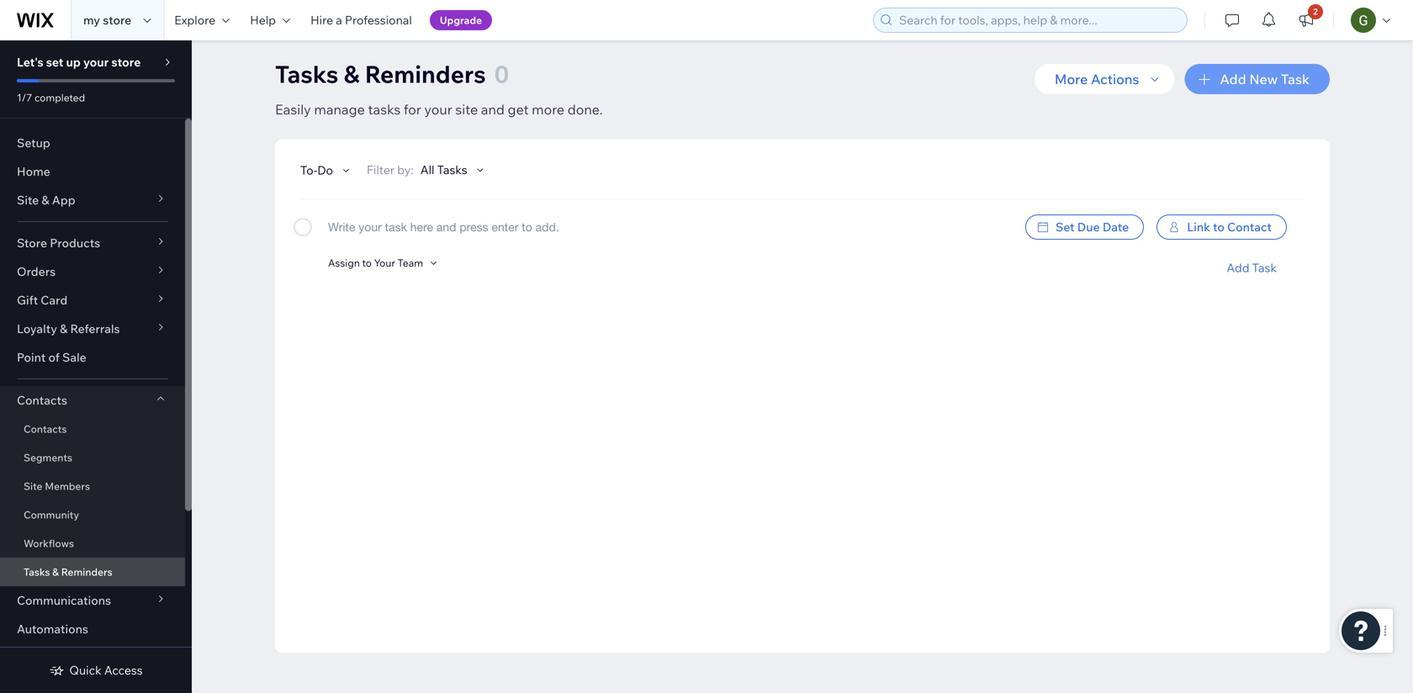 Task type: describe. For each thing, give the bounding box(es) containing it.
all
[[420, 162, 435, 177]]

upgrade button
[[430, 10, 492, 30]]

do
[[317, 163, 333, 177]]

explore
[[174, 13, 216, 27]]

for
[[404, 101, 421, 118]]

quick access button
[[49, 663, 143, 678]]

2 button
[[1288, 0, 1325, 40]]

filter
[[367, 162, 395, 177]]

add new task button
[[1185, 64, 1330, 94]]

assign to your team
[[328, 257, 423, 269]]

team
[[398, 257, 423, 269]]

add for add new task
[[1220, 71, 1247, 87]]

and
[[481, 101, 505, 118]]

by:
[[397, 162, 414, 177]]

add new task
[[1220, 71, 1310, 87]]

segments
[[24, 451, 72, 464]]

site & app button
[[0, 186, 185, 215]]

tasks for tasks & reminders 0
[[275, 59, 338, 89]]

due
[[1077, 220, 1100, 234]]

automations
[[17, 622, 88, 636]]

& for tasks & reminders
[[52, 566, 59, 578]]

Search for tools, apps, help & more... field
[[894, 8, 1182, 32]]

site members link
[[0, 472, 185, 501]]

2
[[1313, 6, 1318, 17]]

professional
[[345, 13, 412, 27]]

my
[[83, 13, 100, 27]]

to for link
[[1213, 220, 1225, 234]]

segments link
[[0, 443, 185, 472]]

setup
[[17, 135, 50, 150]]

actions
[[1091, 71, 1139, 87]]

manage
[[314, 101, 365, 118]]

assign to your team button
[[328, 255, 441, 270]]

add task button
[[1227, 260, 1277, 276]]

hire
[[310, 13, 333, 27]]

completed
[[34, 91, 85, 104]]

store products button
[[0, 229, 185, 257]]

site for site & app
[[17, 193, 39, 207]]

to for assign
[[362, 257, 372, 269]]

add for add task
[[1227, 260, 1250, 275]]

more actions button
[[1035, 64, 1175, 94]]

easily manage tasks for your site and get more done.
[[275, 101, 603, 118]]

orders button
[[0, 257, 185, 286]]

date
[[1103, 220, 1129, 234]]

access
[[104, 663, 143, 678]]

contacts link
[[0, 415, 185, 443]]

link to contact button
[[1157, 215, 1287, 240]]

more
[[1055, 71, 1088, 87]]

communications
[[17, 593, 111, 608]]

let's set up your store
[[17, 55, 141, 69]]

store
[[17, 236, 47, 250]]

reminders for tasks & reminders 0
[[365, 59, 486, 89]]

assign
[[328, 257, 360, 269]]

to-
[[300, 163, 317, 177]]

0
[[494, 59, 509, 89]]

quick
[[69, 663, 102, 678]]

communications button
[[0, 586, 185, 615]]

1/7 completed
[[17, 91, 85, 104]]

gift card
[[17, 293, 67, 307]]

set
[[1056, 220, 1075, 234]]

more
[[532, 101, 565, 118]]

app
[[52, 193, 75, 207]]

site for site members
[[24, 480, 42, 493]]

to-do
[[300, 163, 333, 177]]

my store
[[83, 13, 131, 27]]

of
[[48, 350, 60, 365]]

sale
[[62, 350, 86, 365]]

loyalty
[[17, 321, 57, 336]]



Task type: locate. For each thing, give the bounding box(es) containing it.
reminders
[[365, 59, 486, 89], [61, 566, 112, 578]]

0 horizontal spatial reminders
[[61, 566, 112, 578]]

tasks & reminders link
[[0, 558, 185, 586]]

1/7
[[17, 91, 32, 104]]

site down segments on the bottom left of the page
[[24, 480, 42, 493]]

task down the contact on the top right of the page
[[1252, 260, 1277, 275]]

0 vertical spatial site
[[17, 193, 39, 207]]

1 vertical spatial store
[[111, 55, 141, 69]]

tasks right "all"
[[437, 162, 467, 177]]

&
[[344, 59, 360, 89], [42, 193, 49, 207], [60, 321, 68, 336], [52, 566, 59, 578]]

1 vertical spatial site
[[24, 480, 42, 493]]

0 vertical spatial contacts
[[17, 393, 67, 408]]

reminders up the for
[[365, 59, 486, 89]]

help
[[250, 13, 276, 27]]

1 horizontal spatial reminders
[[365, 59, 486, 89]]

members
[[45, 480, 90, 493]]

referrals
[[70, 321, 120, 336]]

1 horizontal spatial to
[[1213, 220, 1225, 234]]

task right new
[[1281, 71, 1310, 87]]

reminders inside tasks & reminders link
[[61, 566, 112, 578]]

gift
[[17, 293, 38, 307]]

home
[[17, 164, 50, 179]]

& left app
[[42, 193, 49, 207]]

contacts for contacts popup button
[[17, 393, 67, 408]]

task inside add new task button
[[1281, 71, 1310, 87]]

contact
[[1227, 220, 1272, 234]]

to right link
[[1213, 220, 1225, 234]]

workflows link
[[0, 529, 185, 558]]

gift card button
[[0, 286, 185, 315]]

to-do button
[[300, 163, 353, 178]]

point of sale link
[[0, 343, 185, 372]]

& for tasks & reminders 0
[[344, 59, 360, 89]]

0 vertical spatial task
[[1281, 71, 1310, 87]]

site
[[455, 101, 478, 118]]

store right my
[[103, 13, 131, 27]]

tasks & reminders 0
[[275, 59, 509, 89]]

add down link to contact
[[1227, 260, 1250, 275]]

link to contact
[[1187, 220, 1272, 234]]

help button
[[240, 0, 300, 40]]

add task
[[1227, 260, 1277, 275]]

setup link
[[0, 129, 185, 157]]

quick access
[[69, 663, 143, 678]]

done.
[[568, 101, 603, 118]]

contacts
[[17, 393, 67, 408], [24, 423, 67, 435]]

0 horizontal spatial your
[[83, 55, 109, 69]]

automations link
[[0, 615, 185, 644]]

1 vertical spatial contacts
[[24, 423, 67, 435]]

& for loyalty & referrals
[[60, 321, 68, 336]]

your inside sidebar "element"
[[83, 55, 109, 69]]

loyalty & referrals button
[[0, 315, 185, 343]]

orders
[[17, 264, 56, 279]]

to
[[1213, 220, 1225, 234], [362, 257, 372, 269]]

easily
[[275, 101, 311, 118]]

1 horizontal spatial your
[[424, 101, 452, 118]]

new
[[1250, 71, 1278, 87]]

all tasks button
[[420, 162, 488, 177]]

set due date button
[[1026, 215, 1144, 240]]

0 vertical spatial reminders
[[365, 59, 486, 89]]

your right the for
[[424, 101, 452, 118]]

1 vertical spatial your
[[424, 101, 452, 118]]

contacts button
[[0, 386, 185, 415]]

& down workflows
[[52, 566, 59, 578]]

& up manage
[[344, 59, 360, 89]]

point
[[17, 350, 46, 365]]

upgrade
[[440, 14, 482, 26]]

reminders down workflows link
[[61, 566, 112, 578]]

2 vertical spatial tasks
[[24, 566, 50, 578]]

get
[[508, 101, 529, 118]]

Write your task here and press enter to add. text field
[[328, 215, 1013, 258]]

workflows
[[24, 537, 74, 550]]

your right "up" on the top of page
[[83, 55, 109, 69]]

0 horizontal spatial to
[[362, 257, 372, 269]]

& right the loyalty at the left top of the page
[[60, 321, 68, 336]]

tasks down workflows
[[24, 566, 50, 578]]

0 horizontal spatial task
[[1252, 260, 1277, 275]]

contacts up segments on the bottom left of the page
[[24, 423, 67, 435]]

tasks inside tasks & reminders link
[[24, 566, 50, 578]]

products
[[50, 236, 100, 250]]

1 horizontal spatial tasks
[[275, 59, 338, 89]]

your
[[83, 55, 109, 69], [424, 101, 452, 118]]

task inside add task button
[[1252, 260, 1277, 275]]

set
[[46, 55, 63, 69]]

point of sale
[[17, 350, 86, 365]]

& for site & app
[[42, 193, 49, 207]]

0 horizontal spatial tasks
[[24, 566, 50, 578]]

filter by:
[[367, 162, 414, 177]]

loyalty & referrals
[[17, 321, 120, 336]]

card
[[41, 293, 67, 307]]

1 vertical spatial reminders
[[61, 566, 112, 578]]

more actions
[[1055, 71, 1139, 87]]

store products
[[17, 236, 100, 250]]

community
[[24, 509, 79, 521]]

2 horizontal spatial tasks
[[437, 162, 467, 177]]

1 vertical spatial to
[[362, 257, 372, 269]]

tasks & reminders
[[24, 566, 112, 578]]

home link
[[0, 157, 185, 186]]

all tasks
[[420, 162, 467, 177]]

1 horizontal spatial task
[[1281, 71, 1310, 87]]

let's
[[17, 55, 43, 69]]

1 vertical spatial tasks
[[437, 162, 467, 177]]

set due date
[[1056, 220, 1129, 234]]

tasks inside all tasks button
[[437, 162, 467, 177]]

tasks up 'easily'
[[275, 59, 338, 89]]

0 vertical spatial your
[[83, 55, 109, 69]]

store
[[103, 13, 131, 27], [111, 55, 141, 69]]

store inside sidebar "element"
[[111, 55, 141, 69]]

contacts for contacts link
[[24, 423, 67, 435]]

0 vertical spatial add
[[1220, 71, 1247, 87]]

your
[[374, 257, 395, 269]]

hire a professional
[[310, 13, 412, 27]]

1 vertical spatial add
[[1227, 260, 1250, 275]]

contacts inside popup button
[[17, 393, 67, 408]]

hire a professional link
[[300, 0, 422, 40]]

store down my store
[[111, 55, 141, 69]]

0 vertical spatial to
[[1213, 220, 1225, 234]]

link
[[1187, 220, 1211, 234]]

community link
[[0, 501, 185, 529]]

add
[[1220, 71, 1247, 87], [1227, 260, 1250, 275]]

tasks for tasks & reminders
[[24, 566, 50, 578]]

0 vertical spatial tasks
[[275, 59, 338, 89]]

1 vertical spatial task
[[1252, 260, 1277, 275]]

to left your
[[362, 257, 372, 269]]

site inside dropdown button
[[17, 193, 39, 207]]

0 vertical spatial store
[[103, 13, 131, 27]]

site down home
[[17, 193, 39, 207]]

task
[[1281, 71, 1310, 87], [1252, 260, 1277, 275]]

sidebar element
[[0, 40, 192, 693]]

add left new
[[1220, 71, 1247, 87]]

reminders for tasks & reminders
[[61, 566, 112, 578]]

contacts down point of sale
[[17, 393, 67, 408]]



Task type: vqa. For each thing, say whether or not it's contained in the screenshot.
the topmost the domain
no



